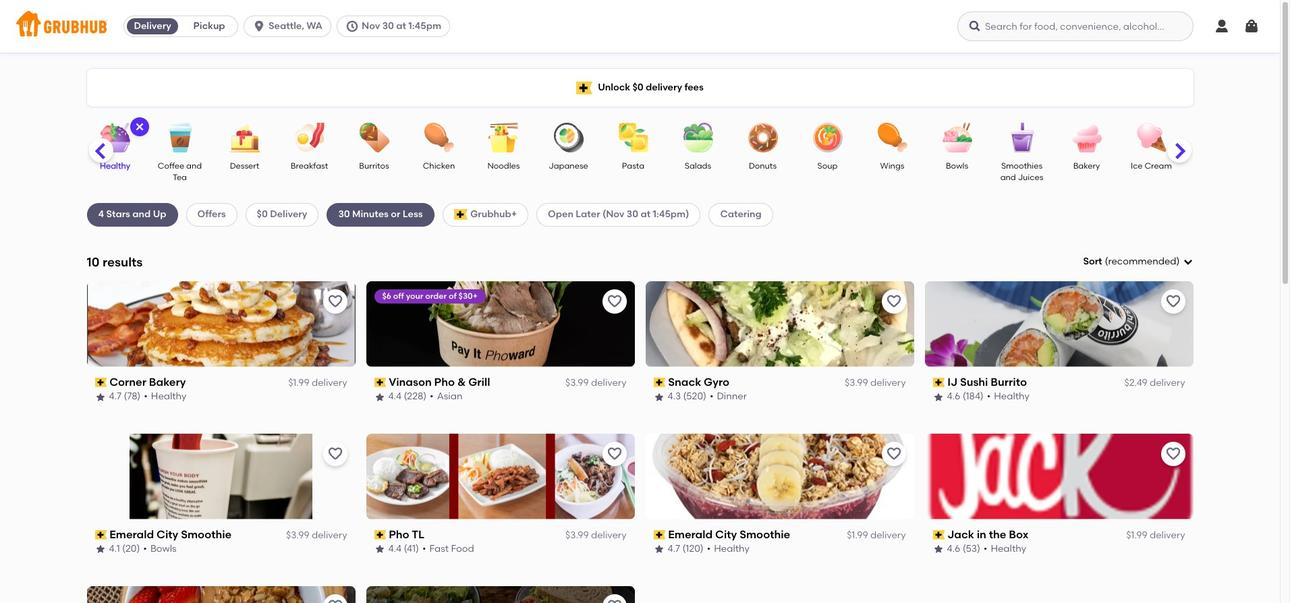 Task type: vqa. For each thing, say whether or not it's contained in the screenshot.
Add a meal associated with 17
no



Task type: describe. For each thing, give the bounding box(es) containing it.
save this restaurant image for 4.7 (120)
[[886, 446, 902, 462]]

$6 off your order of $30+
[[382, 291, 478, 301]]

catering
[[720, 209, 762, 220]]

coffee and tea
[[158, 161, 202, 182]]

or
[[391, 209, 400, 220]]

• healthy for city
[[707, 543, 750, 555]]

order
[[425, 291, 447, 301]]

bakery image
[[1063, 123, 1110, 153]]

box
[[1009, 528, 1029, 541]]

delivery inside button
[[134, 20, 171, 32]]

bowls image
[[934, 123, 981, 153]]

$1.99 for emerald city smoothie
[[847, 530, 868, 541]]

0 horizontal spatial bakery
[[149, 376, 186, 389]]

save this restaurant button for 4.7 (120)
[[882, 442, 906, 466]]

delivery for 4.7 (120)
[[870, 530, 906, 541]]

delivery for 4.6 (184)
[[1150, 377, 1185, 389]]

juices
[[1018, 173, 1044, 182]]

1 vertical spatial delivery
[[270, 209, 307, 220]]

1:45pm)
[[653, 209, 689, 220]]

emerald city smoothie logo image for • healthy
[[645, 434, 914, 519]]

ij
[[948, 376, 958, 389]]

4.3 (520)
[[668, 391, 707, 402]]

healthy for emerald city smoothie
[[714, 543, 750, 555]]

0 horizontal spatial save this restaurant image
[[606, 598, 623, 603]]

ij sushi burrito
[[948, 376, 1027, 389]]

&
[[457, 376, 466, 389]]

wings
[[880, 161, 905, 171]]

1:45pm
[[408, 20, 441, 32]]

4.6 for jack
[[947, 543, 960, 555]]

pho tl
[[389, 528, 425, 541]]

up
[[153, 209, 166, 220]]

sort
[[1083, 256, 1102, 267]]

save this restaurant button for 4.3 (520)
[[882, 289, 906, 314]]

30 minutes or less
[[338, 209, 423, 220]]

• for (520)
[[710, 391, 714, 402]]

grubhub+
[[470, 209, 517, 220]]

save this restaurant button for 4.6 (184)
[[1161, 289, 1185, 314]]

soup image
[[804, 123, 851, 153]]

off
[[393, 291, 404, 301]]

grubhub plus flag logo image for grubhub+
[[454, 209, 468, 220]]

$3.99 delivery for emerald city smoothie
[[286, 530, 347, 541]]

dinner
[[717, 391, 747, 402]]

of
[[449, 291, 457, 301]]

delivery for 4.1 (20)
[[312, 530, 347, 541]]

30 inside button
[[382, 20, 394, 32]]

$3.99 delivery for snack gyro
[[845, 377, 906, 389]]

dessert image
[[221, 123, 268, 153]]

• fast food
[[422, 543, 474, 555]]

sort ( recommended )
[[1083, 256, 1180, 267]]

$1.99 delivery for emerald city smoothie
[[847, 530, 906, 541]]

corner
[[109, 376, 146, 389]]

grill
[[468, 376, 490, 389]]

4.6 (184)
[[947, 391, 984, 402]]

save this restaurant image for 4.7 (78)
[[327, 293, 343, 310]]

(120)
[[683, 543, 704, 555]]

4.7 (78)
[[109, 391, 141, 402]]

0 vertical spatial pho
[[434, 376, 455, 389]]

tea
[[173, 173, 187, 182]]

4.6 for ij
[[947, 391, 960, 402]]

smoothies
[[1001, 161, 1043, 171]]

gyro
[[704, 376, 730, 389]]

• healthy for sushi
[[987, 391, 1030, 402]]

• for (228)
[[430, 391, 434, 402]]

healthy image
[[91, 123, 139, 153]]

$2.49 delivery
[[1125, 377, 1185, 389]]

4.4 (228)
[[388, 391, 427, 402]]

salads
[[685, 161, 711, 171]]

$3.99 delivery for pho tl
[[566, 530, 627, 541]]

burrito
[[991, 376, 1027, 389]]

smoothie for bowls
[[181, 528, 232, 541]]

emerald for (20)
[[109, 528, 154, 541]]

4.1
[[109, 543, 120, 555]]

breakfast
[[291, 161, 328, 171]]

open
[[548, 209, 574, 220]]

recommended
[[1108, 256, 1177, 267]]

save this restaurant image for 4.1 (20)
[[327, 446, 343, 462]]

your
[[406, 291, 423, 301]]

(78)
[[124, 391, 141, 402]]

japanese image
[[545, 123, 592, 153]]

burritos
[[359, 161, 389, 171]]

• for (53)
[[984, 543, 988, 555]]

vinason pho & grill
[[389, 376, 490, 389]]

10 results
[[87, 254, 143, 270]]

less
[[403, 209, 423, 220]]

seattle, wa
[[269, 20, 323, 32]]

$3.99 for pho tl
[[566, 530, 589, 541]]

salads image
[[674, 123, 722, 153]]

(53)
[[963, 543, 980, 555]]

4.4 (41)
[[388, 543, 419, 555]]

emerald city smoothie for healthy
[[668, 528, 790, 541]]

pickup button
[[181, 16, 238, 37]]

save this restaurant image for 4.3 (520)
[[886, 293, 902, 310]]

0 horizontal spatial bowls
[[150, 543, 177, 555]]

dessert
[[230, 161, 259, 171]]

grubhub plus flag logo image for unlock $0 delivery fees
[[576, 81, 593, 94]]

save this restaurant button for 4.4 (41)
[[602, 442, 627, 466]]

jack
[[948, 528, 974, 541]]

emerald city smoothie logo image for • bowls
[[130, 434, 312, 519]]

offers
[[197, 209, 226, 220]]

chicken image
[[415, 123, 463, 153]]

corner bakery logo image
[[87, 281, 355, 367]]

Search for food, convenience, alcohol... search field
[[958, 11, 1194, 41]]

snack gyro logo image
[[645, 281, 914, 367]]

save this restaurant image for 4.4 (41)
[[606, 446, 623, 462]]

save this restaurant image inside button
[[1165, 446, 1181, 462]]

corner bakery
[[109, 376, 186, 389]]

$3.99 for snack gyro
[[845, 377, 868, 389]]

(
[[1105, 256, 1108, 267]]

• dinner
[[710, 391, 747, 402]]

unlock $0 delivery fees
[[598, 82, 704, 93]]

• bowls
[[143, 543, 177, 555]]

the
[[989, 528, 1006, 541]]

healthy for corner bakery
[[151, 391, 187, 402]]

results
[[102, 254, 143, 270]]

vinason pho & grill logo image
[[366, 281, 635, 367]]

seattle,
[[269, 20, 304, 32]]

• asian
[[430, 391, 463, 402]]

delivery for 4.4 (228)
[[591, 377, 627, 389]]

1 horizontal spatial bakery
[[1073, 161, 1100, 171]]

• for (184)
[[987, 391, 991, 402]]

coffee and tea image
[[156, 123, 203, 153]]

0 horizontal spatial 30
[[338, 209, 350, 220]]

minutes
[[352, 209, 389, 220]]

fees
[[685, 82, 704, 93]]

breakfast image
[[286, 123, 333, 153]]

seattle, wa button
[[244, 16, 337, 37]]

10
[[87, 254, 100, 270]]

star icon image for 4.6 (53)
[[933, 544, 944, 555]]

none field containing sort
[[1083, 255, 1193, 269]]

star icon image for 4.4 (41)
[[374, 544, 385, 555]]



Task type: locate. For each thing, give the bounding box(es) containing it.
1 vertical spatial grubhub plus flag logo image
[[454, 209, 468, 220]]

0 horizontal spatial $1.99
[[288, 377, 309, 389]]

0 horizontal spatial pho
[[389, 528, 409, 541]]

bowls right (20)
[[150, 543, 177, 555]]

save this restaurant button for 4.1 (20)
[[323, 442, 347, 466]]

0 vertical spatial 4.6
[[947, 391, 960, 402]]

subscription pass image
[[95, 378, 107, 387], [374, 378, 386, 387], [654, 378, 665, 387], [95, 530, 107, 540], [654, 530, 665, 540]]

1 horizontal spatial grubhub plus flag logo image
[[576, 81, 593, 94]]

donuts image
[[739, 123, 787, 153]]

save this restaurant button for 4.6 (53)
[[1161, 442, 1185, 466]]

0 horizontal spatial smoothie
[[181, 528, 232, 541]]

• healthy right (120)
[[707, 543, 750, 555]]

1 vertical spatial pho
[[389, 528, 409, 541]]

2 vertical spatial and
[[132, 209, 151, 220]]

and for coffee and tea
[[186, 161, 202, 171]]

soup
[[818, 161, 838, 171]]

healthy for ij sushi burrito
[[994, 391, 1030, 402]]

pho up 4.4 (41)
[[389, 528, 409, 541]]

2 horizontal spatial $1.99
[[1126, 530, 1148, 541]]

30 right nov
[[382, 20, 394, 32]]

$1.99 delivery for corner bakery
[[288, 377, 347, 389]]

4.6 down "ij"
[[947, 391, 960, 402]]

0 horizontal spatial emerald city smoothie
[[109, 528, 232, 541]]

0 horizontal spatial at
[[396, 20, 406, 32]]

0 vertical spatial grubhub plus flag logo image
[[576, 81, 593, 94]]

2 smoothie from the left
[[740, 528, 790, 541]]

save this restaurant image
[[327, 293, 343, 310], [606, 293, 623, 310], [886, 293, 902, 310], [1165, 293, 1181, 310], [327, 446, 343, 462], [606, 446, 623, 462], [886, 446, 902, 462], [327, 598, 343, 603]]

svg image
[[1183, 257, 1193, 267]]

delivery
[[134, 20, 171, 32], [270, 209, 307, 220]]

delivery for 4.6 (53)
[[1150, 530, 1185, 541]]

0 vertical spatial $0
[[633, 82, 644, 93]]

star icon image for 4.1 (20)
[[95, 544, 106, 555]]

subscription pass image for 4.7 (78)
[[95, 378, 107, 387]]

star icon image left 4.1
[[95, 544, 106, 555]]

city for healthy
[[715, 528, 737, 541]]

star icon image left 4.3
[[654, 392, 664, 403]]

$3.99 for vinason pho & grill
[[566, 377, 589, 389]]

pho
[[434, 376, 455, 389], [389, 528, 409, 541]]

subscription pass image for pho tl
[[374, 530, 386, 540]]

• right (53)
[[984, 543, 988, 555]]

4.4
[[388, 391, 402, 402], [388, 543, 402, 555]]

chicken
[[423, 161, 455, 171]]

delivery for 4.3 (520)
[[870, 377, 906, 389]]

and up tea
[[186, 161, 202, 171]]

bakery down bakery image
[[1073, 161, 1100, 171]]

at
[[396, 20, 406, 32], [641, 209, 651, 220]]

0 horizontal spatial emerald city smoothie logo image
[[130, 434, 312, 519]]

donuts
[[749, 161, 777, 171]]

subscription pass image left pho tl
[[374, 530, 386, 540]]

$0 delivery
[[257, 209, 307, 220]]

2 4.6 from the top
[[947, 543, 960, 555]]

• healthy down corner bakery
[[144, 391, 187, 402]]

star icon image left the 4.6 (184)
[[933, 392, 944, 403]]

snack gyro
[[668, 376, 730, 389]]

1 horizontal spatial city
[[715, 528, 737, 541]]

1 horizontal spatial emerald city smoothie
[[668, 528, 790, 541]]

30 left minutes
[[338, 209, 350, 220]]

jack in the box logo image
[[925, 434, 1193, 519]]

4.4 for pho tl
[[388, 543, 402, 555]]

4.4 for vinason pho & grill
[[388, 391, 402, 402]]

1 vertical spatial bowls
[[150, 543, 177, 555]]

0 vertical spatial 4.7
[[109, 391, 122, 402]]

healthy for jack in the box
[[991, 543, 1026, 555]]

1 smoothie from the left
[[181, 528, 232, 541]]

and down smoothies
[[1001, 173, 1016, 182]]

• for (41)
[[422, 543, 426, 555]]

healthy down healthy image
[[100, 161, 130, 171]]

emerald for (120)
[[668, 528, 713, 541]]

star icon image left 4.7 (78)
[[95, 392, 106, 403]]

(228)
[[404, 391, 427, 402]]

city for bowls
[[157, 528, 178, 541]]

$0 right unlock
[[633, 82, 644, 93]]

at left 1:45pm
[[396, 20, 406, 32]]

• right (20)
[[143, 543, 147, 555]]

$3.99
[[566, 377, 589, 389], [845, 377, 868, 389], [286, 530, 309, 541], [566, 530, 589, 541]]

cream
[[1145, 161, 1172, 171]]

ice cream image
[[1128, 123, 1175, 153]]

$1.99
[[288, 377, 309, 389], [847, 530, 868, 541], [1126, 530, 1148, 541]]

0 vertical spatial at
[[396, 20, 406, 32]]

healthy down corner bakery
[[151, 391, 187, 402]]

30 right (nov
[[627, 209, 638, 220]]

• down gyro
[[710, 391, 714, 402]]

wa
[[307, 20, 323, 32]]

save this restaurant image for 4.6 (184)
[[1165, 293, 1181, 310]]

(41)
[[404, 543, 419, 555]]

• down ij sushi burrito
[[987, 391, 991, 402]]

1 city from the left
[[157, 528, 178, 541]]

1 vertical spatial bakery
[[149, 376, 186, 389]]

svg image
[[1214, 18, 1230, 34], [1244, 18, 1260, 34], [252, 20, 266, 33], [345, 20, 359, 33], [968, 20, 982, 33], [134, 121, 145, 132]]

• down vinason pho & grill
[[430, 391, 434, 402]]

4.4 left (228)
[[388, 391, 402, 402]]

star icon image left 4.7 (120)
[[654, 544, 664, 555]]

bakery right "corner"
[[149, 376, 186, 389]]

• for (78)
[[144, 391, 148, 402]]

kitanda espresso & açaí logo image
[[87, 586, 355, 603]]

stars
[[106, 209, 130, 220]]

save this restaurant button for 4.7 (78)
[[323, 289, 347, 314]]

• for (120)
[[707, 543, 711, 555]]

delivery for 4.4 (41)
[[591, 530, 627, 541]]

bowls down bowls image
[[946, 161, 968, 171]]

save this restaurant button
[[323, 289, 347, 314], [602, 289, 627, 314], [882, 289, 906, 314], [1161, 289, 1185, 314], [323, 442, 347, 466], [602, 442, 627, 466], [882, 442, 906, 466], [1161, 442, 1185, 466], [323, 594, 347, 603], [602, 594, 627, 603]]

healthy down "burrito"
[[994, 391, 1030, 402]]

(20)
[[122, 543, 140, 555]]

noodles
[[488, 161, 520, 171]]

svg image inside nov 30 at 1:45pm button
[[345, 20, 359, 33]]

smoothies and juices image
[[998, 123, 1046, 153]]

1 horizontal spatial smoothie
[[740, 528, 790, 541]]

2 4.4 from the top
[[388, 543, 402, 555]]

pho tl logo image
[[366, 434, 635, 519]]

1 emerald city smoothie from the left
[[109, 528, 232, 541]]

$0
[[633, 82, 644, 93], [257, 209, 268, 220]]

and inside "smoothies and juices"
[[1001, 173, 1016, 182]]

emerald city smoothie up (120)
[[668, 528, 790, 541]]

$2.49
[[1125, 377, 1148, 389]]

healthy down box
[[991, 543, 1026, 555]]

$1.99 for corner bakery
[[288, 377, 309, 389]]

delivery left pickup
[[134, 20, 171, 32]]

4.3
[[668, 391, 681, 402]]

jack in the box
[[948, 528, 1029, 541]]

burritos image
[[351, 123, 398, 153]]

in
[[977, 528, 986, 541]]

subscription pass image for 4.4 (228)
[[374, 378, 386, 387]]

star icon image for 4.4 (228)
[[374, 392, 385, 403]]

•
[[144, 391, 148, 402], [430, 391, 434, 402], [710, 391, 714, 402], [987, 391, 991, 402], [143, 543, 147, 555], [422, 543, 426, 555], [707, 543, 711, 555], [984, 543, 988, 555]]

$1.99 for jack in the box
[[1126, 530, 1148, 541]]

4 stars and up
[[98, 209, 166, 220]]

coffee
[[158, 161, 184, 171]]

grubhub plus flag logo image left 'grubhub+'
[[454, 209, 468, 220]]

1 horizontal spatial 4.7
[[668, 543, 680, 555]]

asian
[[437, 391, 463, 402]]

• healthy down "the"
[[984, 543, 1026, 555]]

later
[[576, 209, 600, 220]]

0 vertical spatial bakery
[[1073, 161, 1100, 171]]

emerald city smoothie for bowls
[[109, 528, 232, 541]]

pasta
[[622, 161, 645, 171]]

pasta image
[[610, 123, 657, 153]]

star icon image left 4.6 (53)
[[933, 544, 944, 555]]

star icon image
[[95, 392, 106, 403], [374, 392, 385, 403], [654, 392, 664, 403], [933, 392, 944, 403], [95, 544, 106, 555], [374, 544, 385, 555], [654, 544, 664, 555], [933, 544, 944, 555]]

4
[[98, 209, 104, 220]]

0 horizontal spatial and
[[132, 209, 151, 220]]

1 horizontal spatial delivery
[[270, 209, 307, 220]]

ice cream
[[1131, 161, 1172, 171]]

star icon image for 4.7 (78)
[[95, 392, 106, 403]]

star icon image for 4.3 (520)
[[654, 392, 664, 403]]

sushi
[[960, 376, 988, 389]]

subscription pass image for 4.1 (20)
[[95, 530, 107, 540]]

noodles image
[[480, 123, 527, 153]]

japanese
[[549, 161, 588, 171]]

grubhub plus flag logo image left unlock
[[576, 81, 593, 94]]

healthy
[[100, 161, 130, 171], [151, 391, 187, 402], [994, 391, 1030, 402], [714, 543, 750, 555], [991, 543, 1026, 555]]

save this restaurant image
[[1165, 446, 1181, 462], [606, 598, 623, 603]]

(184)
[[963, 391, 984, 402]]

main navigation navigation
[[0, 0, 1280, 53]]

delivery for 4.7 (78)
[[312, 377, 347, 389]]

subscription pass image for jack in the box
[[933, 530, 945, 540]]

2 city from the left
[[715, 528, 737, 541]]

0 horizontal spatial delivery
[[134, 20, 171, 32]]

and
[[186, 161, 202, 171], [1001, 173, 1016, 182], [132, 209, 151, 220]]

open later (nov 30 at 1:45pm)
[[548, 209, 689, 220]]

snack
[[668, 376, 701, 389]]

at inside button
[[396, 20, 406, 32]]

at left the 1:45pm)
[[641, 209, 651, 220]]

smoothie
[[181, 528, 232, 541], [740, 528, 790, 541]]

1 vertical spatial 4.7
[[668, 543, 680, 555]]

$3.99 delivery
[[566, 377, 627, 389], [845, 377, 906, 389], [286, 530, 347, 541], [566, 530, 627, 541]]

$3.99 for emerald city smoothie
[[286, 530, 309, 541]]

city
[[157, 528, 178, 541], [715, 528, 737, 541]]

1 vertical spatial $0
[[257, 209, 268, 220]]

star icon image left 4.4 (228) on the bottom of page
[[374, 392, 385, 403]]

1 horizontal spatial at
[[641, 209, 651, 220]]

$0 right offers
[[257, 209, 268, 220]]

ij sushi burrito logo image
[[925, 281, 1193, 367]]

1 horizontal spatial 30
[[382, 20, 394, 32]]

1 horizontal spatial $0
[[633, 82, 644, 93]]

1 horizontal spatial $1.99
[[847, 530, 868, 541]]

• healthy for in
[[984, 543, 1026, 555]]

tl
[[412, 528, 425, 541]]

1 horizontal spatial save this restaurant image
[[1165, 446, 1181, 462]]

1 horizontal spatial emerald
[[668, 528, 713, 541]]

1 horizontal spatial emerald city smoothie logo image
[[645, 434, 914, 519]]

1 vertical spatial save this restaurant image
[[606, 598, 623, 603]]

star icon image for 4.6 (184)
[[933, 392, 944, 403]]

star icon image for 4.7 (120)
[[654, 544, 664, 555]]

(nov
[[603, 209, 625, 220]]

• right (120)
[[707, 543, 711, 555]]

delivery button
[[124, 16, 181, 37]]

emerald city smoothie logo image
[[130, 434, 312, 519], [645, 434, 914, 519]]

• for (20)
[[143, 543, 147, 555]]

subscription pass image for 4.7 (120)
[[654, 530, 665, 540]]

1 horizontal spatial bowls
[[946, 161, 968, 171]]

4.4 left (41) at the left
[[388, 543, 402, 555]]

None field
[[1083, 255, 1193, 269]]

4.6 down jack
[[947, 543, 960, 555]]

0 vertical spatial 4.4
[[388, 391, 402, 402]]

1 4.6 from the top
[[947, 391, 960, 402]]

• right "(78)"
[[144, 391, 148, 402]]

pickup
[[193, 20, 225, 32]]

0 vertical spatial save this restaurant image
[[1165, 446, 1181, 462]]

4.7 for emerald city smoothie
[[668, 543, 680, 555]]

• healthy
[[144, 391, 187, 402], [987, 391, 1030, 402], [707, 543, 750, 555], [984, 543, 1026, 555]]

smoothie for healthy
[[740, 528, 790, 541]]

unlock
[[598, 82, 630, 93]]

1 vertical spatial 4.6
[[947, 543, 960, 555]]

4.1 (20)
[[109, 543, 140, 555]]

• healthy down "burrito"
[[987, 391, 1030, 402]]

1 emerald city smoothie logo image from the left
[[130, 434, 312, 519]]

healthy right (120)
[[714, 543, 750, 555]]

subscription pass image
[[933, 378, 945, 387], [374, 530, 386, 540], [933, 530, 945, 540]]

nov 30 at 1:45pm
[[362, 20, 441, 32]]

delivery
[[646, 82, 682, 93], [312, 377, 347, 389], [591, 377, 627, 389], [870, 377, 906, 389], [1150, 377, 1185, 389], [312, 530, 347, 541], [591, 530, 627, 541], [870, 530, 906, 541], [1150, 530, 1185, 541]]

emerald up (120)
[[668, 528, 713, 541]]

$6
[[382, 291, 391, 301]]

1 vertical spatial and
[[1001, 173, 1016, 182]]

4.7 for corner bakery
[[109, 391, 122, 402]]

and inside coffee and tea
[[186, 161, 202, 171]]

2 horizontal spatial 30
[[627, 209, 638, 220]]

subscription pass image left jack
[[933, 530, 945, 540]]

2 emerald city smoothie from the left
[[668, 528, 790, 541]]

0 vertical spatial delivery
[[134, 20, 171, 32]]

4.7 left "(78)"
[[109, 391, 122, 402]]

1 horizontal spatial pho
[[434, 376, 455, 389]]

1 horizontal spatial and
[[186, 161, 202, 171]]

1 emerald from the left
[[109, 528, 154, 541]]

0 horizontal spatial city
[[157, 528, 178, 541]]

2 horizontal spatial $1.99 delivery
[[1126, 530, 1185, 541]]

$3.99 delivery for vinason pho & grill
[[566, 377, 627, 389]]

subscription pass image for ij sushi burrito
[[933, 378, 945, 387]]

emerald up (20)
[[109, 528, 154, 541]]

bowls
[[946, 161, 968, 171], [150, 543, 177, 555]]

grubhub plus flag logo image
[[576, 81, 593, 94], [454, 209, 468, 220]]

vinason
[[389, 376, 432, 389]]

0 horizontal spatial 4.7
[[109, 391, 122, 402]]

0 vertical spatial bowls
[[946, 161, 968, 171]]

pho up • asian
[[434, 376, 455, 389]]

$1.99 delivery for jack in the box
[[1126, 530, 1185, 541]]

• right (41) at the left
[[422, 543, 426, 555]]

fast
[[429, 543, 449, 555]]

)
[[1177, 256, 1180, 267]]

emerald city smoothie up • bowls
[[109, 528, 232, 541]]

1 horizontal spatial $1.99 delivery
[[847, 530, 906, 541]]

4.6
[[947, 391, 960, 402], [947, 543, 960, 555]]

1 vertical spatial at
[[641, 209, 651, 220]]

and for smoothies and juices
[[1001, 173, 1016, 182]]

4.7 left (120)
[[668, 543, 680, 555]]

2 horizontal spatial and
[[1001, 173, 1016, 182]]

2 emerald city smoothie logo image from the left
[[645, 434, 914, 519]]

0 horizontal spatial emerald
[[109, 528, 154, 541]]

0 horizontal spatial $0
[[257, 209, 268, 220]]

subscription pass image left "ij"
[[933, 378, 945, 387]]

ice
[[1131, 161, 1143, 171]]

30
[[382, 20, 394, 32], [338, 209, 350, 220], [627, 209, 638, 220]]

smoothies and juices
[[1001, 161, 1044, 182]]

• healthy for bakery
[[144, 391, 187, 402]]

and left up
[[132, 209, 151, 220]]

wings image
[[869, 123, 916, 153]]

0 horizontal spatial grubhub plus flag logo image
[[454, 209, 468, 220]]

star icon image left 4.4 (41)
[[374, 544, 385, 555]]

1 4.4 from the top
[[388, 391, 402, 402]]

1 vertical spatial 4.4
[[388, 543, 402, 555]]

0 horizontal spatial $1.99 delivery
[[288, 377, 347, 389]]

nov
[[362, 20, 380, 32]]

emerald city smoothie
[[109, 528, 232, 541], [668, 528, 790, 541]]

0 vertical spatial and
[[186, 161, 202, 171]]

svg image inside seattle, wa button
[[252, 20, 266, 33]]

subscription pass image for 4.3 (520)
[[654, 378, 665, 387]]

2 emerald from the left
[[668, 528, 713, 541]]

delivery down breakfast
[[270, 209, 307, 220]]

$30+
[[459, 291, 478, 301]]



